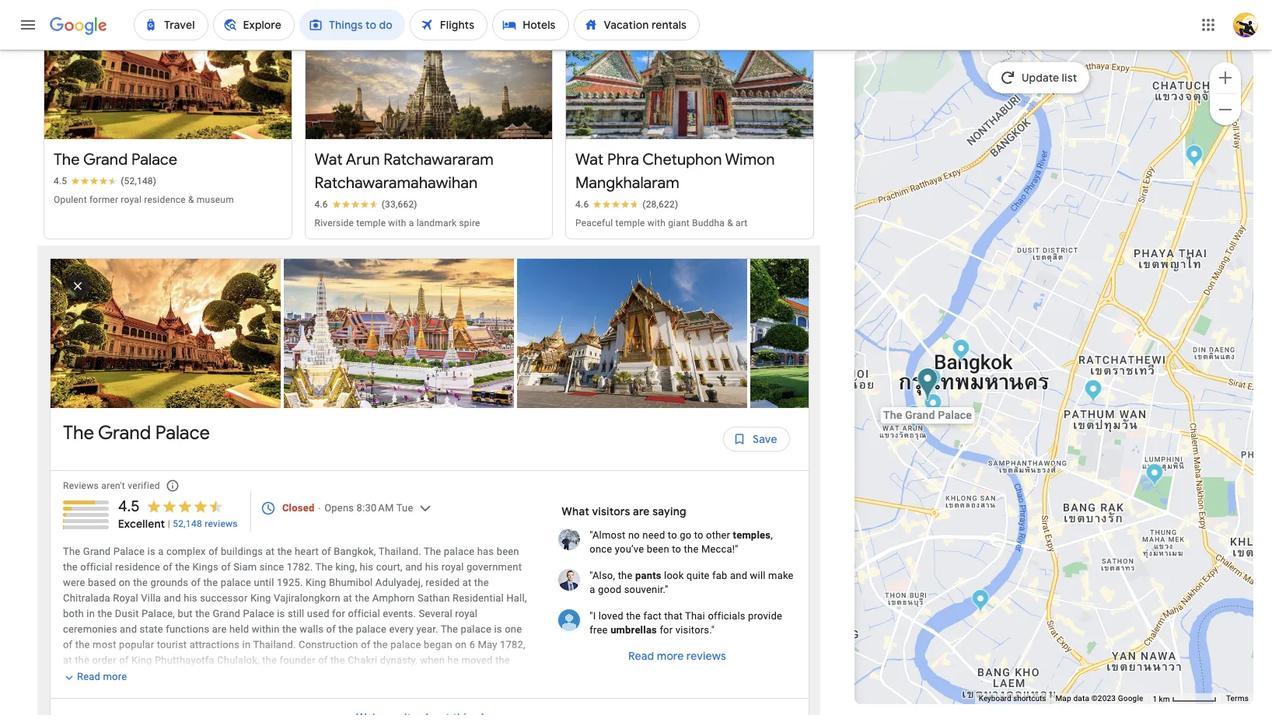 Task type: describe. For each thing, give the bounding box(es) containing it.
palace up within
[[243, 608, 274, 620]]

more for read more
[[103, 672, 127, 683]]

grand up aren't
[[98, 422, 151, 445]]

palace,
[[142, 608, 175, 620]]

8:30 am
[[357, 503, 394, 514]]

are inside the grand palace is a complex of buildings at the heart of bangkok, thailand. the palace has been the official residence of the kings of siam since 1782. the king, his court, and his royal government were based on the grounds of the palace until 1925. king bhumibol adulyadej, resided at the chitralada royal villa and his successor king vajiralongkorn at the amphorn sathan residential hall, both in the dusit palace, but the grand palace is still used for official events. several royal ceremonies and state functions are held within the walls of the palace every year. the palace is one of the most popular tourist attractions in thailand. construction of the palace began on 6 may 1782, at the order of king phutthayotfa chulalok, the founder of the chakri dynasty, when he moved the capital city from thonburi to bangkok. throughout successive reigns, many new buildings and structures were added, especially during the reign of king chulalongkorn. by 1925, the king, the royal family and the government were no longer permanently settled at the palace, and had move
[[212, 624, 227, 636]]

to inside the , once you've been to the mecca!"
[[672, 544, 682, 556]]

palace left every
[[356, 624, 387, 636]]

1782.
[[287, 562, 313, 573]]

king down until
[[250, 593, 271, 605]]

1 horizontal spatial on
[[455, 640, 467, 651]]

the up construction
[[339, 624, 353, 636]]

close detail image
[[59, 268, 96, 305]]

wat for wat arun ratchawararam ratchawaramahawihan
[[315, 150, 343, 170]]

at down 'chulalongkorn.' on the left bottom
[[357, 702, 366, 713]]

residential
[[453, 593, 504, 605]]

the down moved
[[487, 686, 502, 698]]

functions
[[166, 624, 209, 636]]

1 list item from the left
[[51, 259, 284, 409]]

make
[[769, 570, 794, 582]]

palace down siam
[[221, 577, 251, 589]]

palace up reviews aren't verified icon
[[155, 422, 210, 445]]

of up permanently
[[295, 686, 305, 698]]

has
[[477, 546, 494, 558]]

pants
[[635, 570, 662, 582]]

umbrellas for visitors."
[[611, 625, 715, 636]]

will
[[750, 570, 766, 582]]

52,148 reviews link
[[173, 518, 238, 531]]

1 horizontal spatial were
[[113, 686, 135, 698]]

still
[[288, 608, 304, 620]]

1 horizontal spatial government
[[467, 562, 522, 573]]

khaosan road image
[[953, 339, 971, 365]]

0 vertical spatial no
[[628, 530, 640, 542]]

the down kings
[[203, 577, 218, 589]]

at up the capital
[[63, 655, 72, 667]]

reviews inside excellent | 52,148 reviews
[[205, 519, 238, 530]]

construction
[[299, 640, 358, 651]]

the up chitralada
[[63, 562, 78, 573]]

since
[[260, 562, 284, 573]]

the up villa at the bottom left of page
[[133, 577, 148, 589]]

the inside "i loved the fact that thai officials provide free
[[626, 611, 641, 622]]

the down heart
[[315, 562, 333, 573]]

opens
[[325, 503, 354, 514]]

and down dusit in the bottom of the page
[[120, 624, 137, 636]]

art
[[736, 218, 748, 229]]

the up had
[[445, 686, 460, 698]]

wat arun ratchawararam ratchawaramahawihan
[[315, 150, 494, 193]]

look
[[664, 570, 684, 582]]

and down "structures"
[[96, 702, 113, 713]]

the up chakri
[[373, 640, 388, 651]]

siam
[[233, 562, 257, 573]]

at up the residential
[[463, 577, 472, 589]]

within
[[252, 624, 280, 636]]

0 horizontal spatial king,
[[336, 562, 357, 573]]

no inside the grand palace is a complex of buildings at the heart of bangkok, thailand. the palace has been the official residence of the kings of siam since 1782. the king, his court, and his royal government were based on the grounds of the palace until 1925. king bhumibol adulyadej, resided at the chitralada royal villa and his successor king vajiralongkorn at the amphorn sathan residential hall, both in the dusit palace, but the grand palace is still used for official events. several royal ceremonies and state functions are held within the walls of the palace every year. the palace is one of the most popular tourist attractions in thailand. construction of the palace began on 6 may 1782, at the order of king phutthayotfa chulalok, the founder of the chakri dynasty, when he moved the capital city from thonburi to bangkok. throughout successive reigns, many new buildings and structures were added, especially during the reign of king chulalongkorn. by 1925, the king, the royal family and the government were no longer permanently settled at the palace, and had move
[[216, 702, 228, 713]]

0 horizontal spatial thailand.
[[253, 640, 296, 651]]

but
[[178, 608, 193, 620]]

keyboard
[[979, 695, 1012, 703]]

reign
[[269, 686, 293, 698]]

of down ceremonies
[[63, 640, 73, 651]]

free
[[590, 625, 608, 636]]

riverside temple with a landmark spire
[[315, 218, 480, 229]]

map
[[1056, 695, 1072, 703]]

city
[[97, 671, 113, 682]]

the down bhumibol
[[355, 593, 370, 605]]

ratchawararam
[[384, 150, 494, 170]]

closed
[[282, 503, 315, 514]]

0 horizontal spatial government
[[133, 702, 189, 713]]

complex
[[166, 546, 206, 558]]

used
[[307, 608, 330, 620]]

state
[[140, 624, 163, 636]]

keyboard shortcuts button
[[979, 694, 1047, 705]]

chulalok,
[[217, 655, 260, 667]]

the grand palace element
[[63, 421, 210, 458]]

0 vertical spatial thailand.
[[379, 546, 421, 558]]

the up the opulent
[[54, 150, 80, 170]]

with for chetuphon
[[648, 218, 666, 229]]

"i
[[590, 611, 596, 622]]

peaceful
[[576, 218, 613, 229]]

throughout
[[242, 671, 296, 682]]

and inside look quite fab and will make a good souvenir."
[[730, 570, 748, 582]]

data
[[1074, 695, 1090, 703]]

capital
[[63, 671, 94, 682]]

a inside the grand palace is a complex of buildings at the heart of bangkok, thailand. the palace has been the official residence of the kings of siam since 1782. the king, his court, and his royal government were based on the grounds of the palace until 1925. king bhumibol adulyadej, resided at the chitralada royal villa and his successor king vajiralongkorn at the amphorn sathan residential hall, both in the dusit palace, but the grand palace is still used for official events. several royal ceremonies and state functions are held within the walls of the palace every year. the palace is one of the most popular tourist attractions in thailand. construction of the palace began on 6 may 1782, at the order of king phutthayotfa chulalok, the founder of the chakri dynasty, when he moved the capital city from thonburi to bangkok. throughout successive reigns, many new buildings and structures were added, especially during the reign of king chulalongkorn. by 1925, the king, the royal family and the government were no longer permanently settled at the palace, and had move
[[158, 546, 164, 558]]

0 horizontal spatial is
[[147, 546, 155, 558]]

terms
[[1227, 695, 1249, 703]]

grand up 4.5 out of 5 stars from 52,148 reviews image
[[83, 150, 128, 170]]

former
[[89, 195, 118, 206]]

loved
[[599, 611, 624, 622]]

0 vertical spatial a
[[409, 218, 414, 229]]

2 horizontal spatial were
[[191, 702, 213, 713]]

chetuphon
[[643, 150, 722, 170]]

of up kings
[[209, 546, 218, 558]]

many
[[386, 671, 411, 682]]

heart
[[295, 546, 319, 558]]

the up since
[[277, 546, 292, 558]]

and down moved
[[480, 671, 497, 682]]

giant
[[668, 218, 690, 229]]

chitralada
[[63, 593, 110, 605]]

shortcuts
[[1014, 695, 1047, 703]]

the up began on the bottom left
[[441, 624, 458, 636]]

wat phra chetuphon wimon mangkhalaram rajwaramahawihan image
[[925, 394, 943, 419]]

excellent | 52,148 reviews
[[118, 517, 238, 531]]

with for ratchawararam
[[388, 218, 407, 229]]

thai
[[685, 611, 705, 622]]

mecca!"
[[702, 544, 739, 556]]

1 km
[[1153, 695, 1172, 704]]

"also,
[[590, 570, 615, 582]]

1 horizontal spatial is
[[277, 608, 285, 620]]

villa
[[141, 593, 161, 605]]

one
[[505, 624, 522, 636]]

palace left has
[[444, 546, 475, 558]]

©2023
[[1092, 695, 1116, 703]]

king down popular
[[131, 655, 152, 667]]

the up throughout
[[262, 655, 277, 667]]

1 horizontal spatial buildings
[[435, 671, 478, 682]]

provide
[[748, 611, 783, 622]]

3 list item from the left
[[517, 259, 751, 409]]

"almost
[[590, 530, 626, 542]]

landmark
[[417, 218, 457, 229]]

of up chakri
[[361, 640, 371, 651]]

2 vertical spatial is
[[494, 624, 502, 636]]

year.
[[417, 624, 438, 636]]

kings
[[192, 562, 219, 573]]

1 km button
[[1148, 694, 1222, 705]]

to left go
[[668, 530, 677, 542]]

the down 'chulalongkorn.' on the left bottom
[[369, 702, 383, 713]]

need
[[643, 530, 665, 542]]

sathan
[[418, 593, 450, 605]]

quite
[[687, 570, 710, 582]]

spire
[[459, 218, 480, 229]]

tourist
[[157, 640, 187, 651]]

, once you've been to the mecca!"
[[590, 530, 773, 556]]

4.5 out of 5 stars from 52,148 reviews. excellent. element
[[118, 497, 238, 532]]

by
[[403, 686, 415, 698]]

"almost no need to go to other temples
[[590, 530, 771, 542]]

the up the reviews on the left bottom
[[63, 422, 94, 445]]

bangkok.
[[196, 671, 239, 682]]

began
[[424, 640, 453, 651]]

wat phra chetuphon wimon mangkhalaram rajwaramahawihan
[[576, 150, 775, 216]]

of up grounds
[[163, 562, 172, 573]]

0 vertical spatial royal
[[113, 593, 138, 605]]

0 vertical spatial residence
[[144, 195, 186, 206]]

palace down every
[[391, 640, 421, 651]]

order
[[92, 655, 116, 667]]

added,
[[138, 686, 169, 698]]

grand down successor
[[213, 608, 240, 620]]

1
[[1153, 695, 1158, 704]]

4.6 out of 5 stars from 28,622 reviews image
[[576, 199, 678, 211]]

grounds
[[150, 577, 188, 589]]

main menu image
[[19, 16, 37, 34]]

google
[[1118, 695, 1144, 703]]

6
[[470, 640, 475, 651]]

the up resided
[[424, 546, 441, 558]]

and down grounds
[[164, 593, 181, 605]]

map region
[[780, 0, 1273, 716]]

of up construction
[[326, 624, 336, 636]]

when
[[420, 655, 445, 667]]

may
[[478, 640, 498, 651]]

fab
[[713, 570, 728, 582]]

0 vertical spatial the grand palace
[[54, 150, 177, 170]]

the down from
[[116, 702, 131, 713]]

at up since
[[266, 546, 275, 558]]

1 horizontal spatial royal
[[504, 686, 530, 698]]

0 horizontal spatial his
[[184, 593, 197, 605]]

palace up 6
[[461, 624, 492, 636]]

adulyadej,
[[376, 577, 423, 589]]

palace up (52,148)
[[131, 150, 177, 170]]

aren't
[[101, 481, 125, 492]]

the grand palace is a complex of buildings at the heart of bangkok, thailand. the palace has been the official residence of the kings of siam since 1782. the king, his court, and his royal government were based on the grounds of the palace until 1925. king bhumibol adulyadej, resided at the chitralada royal villa and his successor king vajiralongkorn at the amphorn sathan residential hall, both in the dusit palace, but the grand palace is still used for official events. several royal ceremonies and state functions are held within the walls of the palace every year. the palace is one of the most popular tourist attractions in thailand. construction of the palace began on 6 may 1782, at the order of king phutthayotfa chulalok, the founder of the chakri dynasty, when he moved the capital city from thonburi to bangkok. throughout successive reigns, many new buildings and structures were added, especially during the reign of king chulalongkorn. by 1925, the king, the royal family and the government were no longer permanently settled at the palace, and had move
[[63, 546, 531, 716]]

the down complex at left bottom
[[175, 562, 190, 573]]

grand up based
[[83, 546, 111, 558]]

chatuchak weekend market image
[[1186, 145, 1204, 170]]



Task type: locate. For each thing, give the bounding box(es) containing it.
4.6 for wat arun ratchawararam ratchawaramahawihan
[[315, 199, 328, 210]]

popular
[[119, 640, 154, 651]]

1 vertical spatial are
[[212, 624, 227, 636]]

he
[[448, 655, 459, 667]]

1 wat from the left
[[315, 150, 343, 170]]

been inside the , once you've been to the mecca!"
[[647, 544, 670, 556]]

reigns,
[[352, 671, 383, 682]]

buildings up siam
[[221, 546, 263, 558]]

his up but
[[184, 593, 197, 605]]

4.6 for wat phra chetuphon wimon mangkhalaram rajwaramahawihan
[[576, 199, 589, 210]]

been down need
[[647, 544, 670, 556]]

king,
[[336, 562, 357, 573], [463, 686, 484, 698]]

a down "(33,662)" on the top left of the page
[[409, 218, 414, 229]]

0 horizontal spatial on
[[119, 577, 130, 589]]

2 horizontal spatial his
[[425, 562, 439, 573]]

2 horizontal spatial is
[[494, 624, 502, 636]]

palace
[[444, 546, 475, 558], [221, 577, 251, 589], [356, 624, 387, 636], [461, 624, 492, 636], [391, 640, 421, 651]]

in down held
[[242, 640, 251, 651]]

opulent
[[54, 195, 87, 206]]

the down 1782,
[[495, 655, 510, 667]]

read more reviews
[[628, 650, 727, 664]]

vajiralongkorn
[[274, 593, 341, 605]]

&
[[188, 195, 194, 206], [727, 218, 733, 229]]

0 vertical spatial read
[[628, 650, 654, 664]]

2 wat from the left
[[576, 150, 604, 170]]

4.6 up riverside
[[315, 199, 328, 210]]

a down "also,
[[590, 584, 596, 596]]

1 with from the left
[[388, 218, 407, 229]]

no
[[628, 530, 640, 542], [216, 702, 228, 713]]

"also, the pants
[[590, 570, 662, 582]]

1 vertical spatial thailand.
[[253, 640, 296, 651]]

until
[[254, 577, 274, 589]]

temple for arun
[[356, 218, 386, 229]]

been inside the grand palace is a complex of buildings at the heart of bangkok, thailand. the palace has been the official residence of the kings of siam since 1782. the king, his court, and his royal government were based on the grounds of the palace until 1925. king bhumibol adulyadej, resided at the chitralada royal villa and his successor king vajiralongkorn at the amphorn sathan residential hall, both in the dusit palace, but the grand palace is still used for official events. several royal ceremonies and state functions are held within the walls of the palace every year. the palace is one of the most popular tourist attractions in thailand. construction of the palace began on 6 may 1782, at the order of king phutthayotfa chulalok, the founder of the chakri dynasty, when he moved the capital city from thonburi to bangkok. throughout successive reigns, many new buildings and structures were added, especially during the reign of king chulalongkorn. by 1925, the king, the royal family and the government were no longer permanently settled at the palace, and had move
[[497, 546, 519, 558]]

0 vertical spatial were
[[63, 577, 85, 589]]

list
[[1062, 71, 1077, 85]]

1 vertical spatial government
[[133, 702, 189, 713]]

0 vertical spatial government
[[467, 562, 522, 573]]

0 horizontal spatial &
[[188, 195, 194, 206]]

good
[[598, 584, 622, 596]]

based
[[88, 577, 116, 589]]

the up good
[[618, 570, 633, 582]]

wat left phra
[[576, 150, 604, 170]]

1 horizontal spatial temple
[[616, 218, 645, 229]]

on right based
[[119, 577, 130, 589]]

walls
[[300, 624, 324, 636]]

a
[[409, 218, 414, 229], [158, 546, 164, 558], [590, 584, 596, 596]]

0 vertical spatial in
[[87, 608, 95, 620]]

1 horizontal spatial wat
[[576, 150, 604, 170]]

other
[[706, 530, 731, 542]]

2 vertical spatial a
[[590, 584, 596, 596]]

0 horizontal spatial temple
[[356, 218, 386, 229]]

dynasty,
[[380, 655, 418, 667]]

wat arun ratchawararam ratchawaramahawihan image
[[905, 405, 923, 431]]

0 horizontal spatial reviews
[[205, 519, 238, 530]]

1 vertical spatial no
[[216, 702, 228, 713]]

royal down the residential
[[455, 608, 478, 620]]

family
[[63, 702, 93, 713]]

the grand palace up verified
[[63, 422, 210, 445]]

1 vertical spatial buildings
[[435, 671, 478, 682]]

museum
[[197, 195, 234, 206]]

of
[[209, 546, 218, 558], [322, 546, 331, 558], [163, 562, 172, 573], [221, 562, 231, 573], [191, 577, 201, 589], [326, 624, 336, 636], [63, 640, 73, 651], [361, 640, 371, 651], [119, 655, 129, 667], [318, 655, 328, 667], [295, 686, 305, 698]]

were
[[63, 577, 85, 589], [113, 686, 135, 698], [191, 702, 213, 713]]

government down added, on the left of page
[[133, 702, 189, 713]]

1 vertical spatial &
[[727, 218, 733, 229]]

bangkok,
[[334, 546, 376, 558]]

at down bhumibol
[[343, 593, 352, 605]]

1 horizontal spatial with
[[648, 218, 666, 229]]

excellent
[[118, 517, 165, 531]]

1 4.6 from the left
[[315, 199, 328, 210]]

2 vertical spatial royal
[[455, 608, 478, 620]]

the grand palace image
[[918, 368, 939, 403]]

thailand. down within
[[253, 640, 296, 651]]

0 horizontal spatial been
[[497, 546, 519, 558]]

0 horizontal spatial wat
[[315, 150, 343, 170]]

0 vertical spatial reviews
[[205, 519, 238, 530]]

to right go
[[694, 530, 704, 542]]

0 vertical spatial are
[[633, 505, 650, 519]]

1 horizontal spatial 4.5
[[118, 497, 140, 517]]

lumphini park image
[[1146, 464, 1164, 489]]

1 horizontal spatial no
[[628, 530, 640, 542]]

wat inside the "wat arun ratchawararam ratchawaramahawihan"
[[315, 150, 343, 170]]

buddha
[[692, 218, 725, 229]]

jim thompson house museum image
[[1085, 380, 1103, 405]]

0 vertical spatial king,
[[336, 562, 357, 573]]

arun
[[346, 150, 380, 170]]

1 vertical spatial reviews
[[687, 650, 727, 664]]

and right fab
[[730, 570, 748, 582]]

1 horizontal spatial 4.6
[[576, 199, 589, 210]]

1 vertical spatial read
[[77, 672, 100, 683]]

peaceful temple with giant buddha & art
[[576, 218, 748, 229]]

read down 'umbrellas'
[[628, 650, 654, 664]]

dusit
[[115, 608, 139, 620]]

riverside
[[315, 218, 354, 229]]

4 list item from the left
[[751, 259, 984, 409]]

1 vertical spatial is
[[277, 608, 285, 620]]

1 vertical spatial king,
[[463, 686, 484, 698]]

0 vertical spatial is
[[147, 546, 155, 558]]

1 vertical spatial official
[[348, 608, 380, 620]]

with down "(33,662)" on the top left of the page
[[388, 218, 407, 229]]

you've
[[615, 544, 644, 556]]

been
[[647, 544, 670, 556], [497, 546, 519, 558]]

0 horizontal spatial 4.5
[[54, 176, 67, 187]]

2 horizontal spatial a
[[590, 584, 596, 596]]

1 vertical spatial in
[[242, 640, 251, 651]]

,
[[771, 530, 773, 542]]

read for read more
[[77, 672, 100, 683]]

⋅
[[317, 503, 322, 514]]

0 horizontal spatial royal
[[113, 593, 138, 605]]

the temple of the emerald buddha image
[[924, 369, 942, 394]]

king up "vajiralongkorn"
[[306, 577, 326, 589]]

king down successive
[[307, 686, 328, 698]]

4.5 up excellent
[[118, 497, 140, 517]]

4.5 out of 5 stars from 52,148 reviews image
[[54, 175, 156, 188]]

more
[[657, 650, 684, 664], [103, 672, 127, 683]]

of up from
[[119, 655, 129, 667]]

1 temple from the left
[[356, 218, 386, 229]]

is down excellent
[[147, 546, 155, 558]]

0 vertical spatial royal
[[121, 195, 142, 206]]

1 horizontal spatial thailand.
[[379, 546, 421, 558]]

the inside the , once you've been to the mecca!"
[[684, 544, 699, 556]]

temples
[[733, 530, 771, 542]]

0 horizontal spatial read
[[77, 672, 100, 683]]

0 vertical spatial buildings
[[221, 546, 263, 558]]

for down that
[[660, 625, 673, 636]]

4.5 for 4.5 out of 5 stars from 52,148 reviews. excellent. element
[[118, 497, 140, 517]]

to down '"almost no need to go to other temples'
[[672, 544, 682, 556]]

the grand palace
[[54, 150, 177, 170], [63, 422, 210, 445]]

of right heart
[[322, 546, 331, 558]]

1 horizontal spatial are
[[633, 505, 650, 519]]

& left the art
[[727, 218, 733, 229]]

1 vertical spatial a
[[158, 546, 164, 558]]

been right has
[[497, 546, 519, 558]]

of left siam
[[221, 562, 231, 573]]

read more link
[[63, 671, 127, 684]]

king, down moved
[[463, 686, 484, 698]]

temple for phra
[[616, 218, 645, 229]]

0 horizontal spatial buildings
[[221, 546, 263, 558]]

reviews
[[63, 481, 99, 492]]

to down phutthayotfa
[[185, 671, 194, 682]]

1 horizontal spatial his
[[360, 562, 374, 573]]

2 vertical spatial were
[[191, 702, 213, 713]]

the down construction
[[330, 655, 345, 667]]

0 horizontal spatial were
[[63, 577, 85, 589]]

(33,662)
[[382, 199, 417, 210]]

0 vertical spatial on
[[119, 577, 130, 589]]

verified
[[128, 481, 160, 492]]

0 vertical spatial 4.5
[[54, 176, 67, 187]]

0 vertical spatial for
[[332, 608, 345, 620]]

events.
[[383, 608, 416, 620]]

1 vertical spatial royal
[[504, 686, 530, 698]]

wat inside wat phra chetuphon wimon mangkhalaram rajwaramahawihan
[[576, 150, 604, 170]]

0 vertical spatial &
[[188, 195, 194, 206]]

reviews aren't verified
[[63, 481, 160, 492]]

4.6 out of 5 stars from 33,662 reviews image
[[315, 199, 417, 211]]

1 vertical spatial on
[[455, 640, 467, 651]]

resided
[[426, 577, 460, 589]]

the down ceremonies
[[75, 640, 90, 651]]

1 vertical spatial were
[[113, 686, 135, 698]]

a inside look quite fab and will make a good souvenir."
[[590, 584, 596, 596]]

list item
[[51, 259, 284, 409], [284, 259, 517, 409], [517, 259, 751, 409], [751, 259, 984, 409]]

temple down 4.6 out of 5 stars from 33,662 reviews image
[[356, 218, 386, 229]]

1 horizontal spatial in
[[242, 640, 251, 651]]

temple down 4.6 out of 5 stars from 28,622 reviews image
[[616, 218, 645, 229]]

1 horizontal spatial reviews
[[687, 650, 727, 664]]

1 horizontal spatial for
[[660, 625, 673, 636]]

of down kings
[[191, 577, 201, 589]]

more for read more reviews
[[657, 650, 684, 664]]

ceremonies
[[63, 624, 117, 636]]

1 horizontal spatial read
[[628, 650, 654, 664]]

what visitors are saying
[[562, 505, 687, 519]]

read for read more reviews
[[628, 650, 654, 664]]

his up resided
[[425, 562, 439, 573]]

4.5 inside image
[[54, 176, 67, 187]]

reviews aren't verified image
[[154, 468, 191, 505]]

longer
[[230, 702, 260, 713]]

and
[[405, 562, 423, 573], [730, 570, 748, 582], [164, 593, 181, 605], [120, 624, 137, 636], [480, 671, 497, 682], [96, 702, 113, 713], [422, 702, 439, 713]]

for inside the grand palace is a complex of buildings at the heart of bangkok, thailand. the palace has been the official residence of the kings of siam since 1782. the king, his court, and his royal government were based on the grounds of the palace until 1925. king bhumibol adulyadej, resided at the chitralada royal villa and his successor king vajiralongkorn at the amphorn sathan residential hall, both in the dusit palace, but the grand palace is still used for official events. several royal ceremonies and state functions are held within the walls of the palace every year. the palace is one of the most popular tourist attractions in thailand. construction of the palace began on 6 may 1782, at the order of king phutthayotfa chulalok, the founder of the chakri dynasty, when he moved the capital city from thonburi to bangkok. throughout successive reigns, many new buildings and structures were added, especially during the reign of king chulalongkorn. by 1925, the king, the royal family and the government were no longer permanently settled at the palace, and had move
[[332, 608, 345, 620]]

residence up villa at the bottom left of page
[[115, 562, 160, 573]]

for right the used
[[332, 608, 345, 620]]

royal down 1782,
[[504, 686, 530, 698]]

is left still
[[277, 608, 285, 620]]

1 horizontal spatial a
[[409, 218, 414, 229]]

is
[[147, 546, 155, 558], [277, 608, 285, 620], [494, 624, 502, 636]]

the up ceremonies
[[98, 608, 112, 620]]

look quite fab and will make a good souvenir."
[[590, 570, 794, 596]]

the up the residential
[[474, 577, 489, 589]]

4.5 for 4.5 out of 5 stars from 52,148 reviews image
[[54, 176, 67, 187]]

are up attractions
[[212, 624, 227, 636]]

the right but
[[195, 608, 210, 620]]

list
[[51, 259, 984, 424]]

no up you've
[[628, 530, 640, 542]]

0 horizontal spatial no
[[216, 702, 228, 713]]

go
[[680, 530, 692, 542]]

government down has
[[467, 562, 522, 573]]

residence inside the grand palace is a complex of buildings at the heart of bangkok, thailand. the palace has been the official residence of the kings of siam since 1782. the king, his court, and his royal government were based on the grounds of the palace until 1925. king bhumibol adulyadej, resided at the chitralada royal villa and his successor king vajiralongkorn at the amphorn sathan residential hall, both in the dusit palace, but the grand palace is still used for official events. several royal ceremonies and state functions are held within the walls of the palace every year. the palace is one of the most popular tourist attractions in thailand. construction of the palace began on 6 may 1782, at the order of king phutthayotfa chulalok, the founder of the chakri dynasty, when he moved the capital city from thonburi to bangkok. throughout successive reigns, many new buildings and structures were added, especially during the reign of king chulalongkorn. by 1925, the king, the royal family and the government were no longer permanently settled at the palace, and had move
[[115, 562, 160, 573]]

once
[[590, 544, 612, 556]]

the up the capital
[[75, 655, 89, 667]]

court,
[[376, 562, 403, 573]]

buildings down he
[[435, 671, 478, 682]]

residence
[[144, 195, 186, 206], [115, 562, 160, 573]]

most
[[93, 640, 116, 651]]

asiatique the riverfront image
[[972, 590, 990, 615]]

in up ceremonies
[[87, 608, 95, 620]]

official up based
[[80, 562, 113, 573]]

and up adulyadej,
[[405, 562, 423, 573]]

1 horizontal spatial official
[[348, 608, 380, 620]]

to inside the grand palace is a complex of buildings at the heart of bangkok, thailand. the palace has been the official residence of the kings of siam since 1782. the king, his court, and his royal government were based on the grounds of the palace until 1925. king bhumibol adulyadej, resided at the chitralada royal villa and his successor king vajiralongkorn at the amphorn sathan residential hall, both in the dusit palace, but the grand palace is still used for official events. several royal ceremonies and state functions are held within the walls of the palace every year. the palace is one of the most popular tourist attractions in thailand. construction of the palace began on 6 may 1782, at the order of king phutthayotfa chulalok, the founder of the chakri dynasty, when he moved the capital city from thonburi to bangkok. throughout successive reigns, many new buildings and structures were added, especially during the reign of king chulalongkorn. by 1925, the king, the royal family and the government were no longer permanently settled at the palace, and had move
[[185, 671, 194, 682]]

no down during
[[216, 702, 228, 713]]

1 vertical spatial the grand palace
[[63, 422, 210, 445]]

read up "structures"
[[77, 672, 100, 683]]

wat left arun
[[315, 150, 343, 170]]

0 horizontal spatial for
[[332, 608, 345, 620]]

0 horizontal spatial official
[[80, 562, 113, 573]]

during
[[220, 686, 249, 698]]

2 with from the left
[[648, 218, 666, 229]]

the up 'umbrellas'
[[626, 611, 641, 622]]

0 horizontal spatial more
[[103, 672, 127, 683]]

thonburi
[[141, 671, 182, 682]]

fact
[[644, 611, 662, 622]]

1 vertical spatial residence
[[115, 562, 160, 573]]

1 vertical spatial royal
[[442, 562, 464, 573]]

umbrellas
[[611, 625, 657, 636]]

settled
[[323, 702, 354, 713]]

1 vertical spatial 4.5
[[118, 497, 140, 517]]

0 horizontal spatial in
[[87, 608, 95, 620]]

the up chitralada
[[63, 546, 80, 558]]

1 vertical spatial more
[[103, 672, 127, 683]]

52,148
[[173, 519, 202, 530]]

were down from
[[113, 686, 135, 698]]

(52,148)
[[121, 176, 156, 187]]

royal
[[113, 593, 138, 605], [504, 686, 530, 698]]

1 horizontal spatial king,
[[463, 686, 484, 698]]

officials
[[708, 611, 746, 622]]

of up successive
[[318, 655, 328, 667]]

is left one
[[494, 624, 502, 636]]

zoom in map image
[[1217, 68, 1235, 87]]

wat for wat phra chetuphon wimon mangkhalaram rajwaramahawihan
[[576, 150, 604, 170]]

are up need
[[633, 505, 650, 519]]

(28,622)
[[643, 199, 678, 210]]

royal up dusit in the bottom of the page
[[113, 593, 138, 605]]

palace down excellent
[[113, 546, 145, 558]]

save
[[753, 433, 778, 447]]

0 horizontal spatial a
[[158, 546, 164, 558]]

1 horizontal spatial more
[[657, 650, 684, 664]]

1 vertical spatial for
[[660, 625, 673, 636]]

both
[[63, 608, 84, 620]]

royal down (52,148)
[[121, 195, 142, 206]]

on left 6
[[455, 640, 467, 651]]

royal
[[121, 195, 142, 206], [442, 562, 464, 573], [455, 608, 478, 620]]

held
[[229, 624, 249, 636]]

0 horizontal spatial with
[[388, 218, 407, 229]]

0 vertical spatial official
[[80, 562, 113, 573]]

his down bangkok,
[[360, 562, 374, 573]]

hall,
[[507, 593, 527, 605]]

2 4.6 from the left
[[576, 199, 589, 210]]

the down still
[[282, 624, 297, 636]]

update
[[1022, 71, 1059, 85]]

were up chitralada
[[63, 577, 85, 589]]

keyboard shortcuts
[[979, 695, 1047, 703]]

0 horizontal spatial are
[[212, 624, 227, 636]]

from
[[116, 671, 138, 682]]

2 list item from the left
[[284, 259, 517, 409]]

a left complex at left bottom
[[158, 546, 164, 558]]

1 horizontal spatial &
[[727, 218, 733, 229]]

save button
[[723, 421, 790, 458]]

0 horizontal spatial 4.6
[[315, 199, 328, 210]]

souvenir."
[[624, 584, 669, 596]]

the down throughout
[[252, 686, 267, 698]]

2 temple from the left
[[616, 218, 645, 229]]

zoom out map image
[[1217, 100, 1235, 119]]

1 horizontal spatial been
[[647, 544, 670, 556]]

update list button
[[988, 62, 1090, 93]]

and down 1925,
[[422, 702, 439, 713]]



Task type: vqa. For each thing, say whether or not it's contained in the screenshot.
"Opulent former royal residence & museum"
yes



